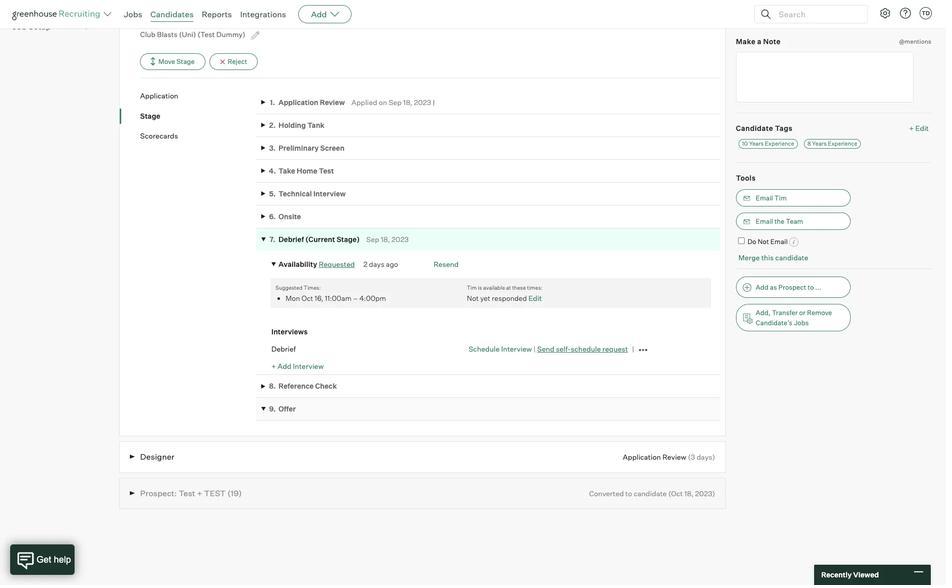 Task type: describe. For each thing, give the bounding box(es) containing it.
make
[[736, 37, 756, 46]]

add, transfer or remove candidate's jobs button
[[736, 304, 851, 331]]

jobs inside add, transfer or remove candidate's jobs
[[794, 319, 809, 327]]

1 horizontal spatial |
[[534, 344, 536, 353]]

+ for + add interview
[[272, 362, 276, 370]]

add inside popup button
[[311, 9, 327, 19]]

0 horizontal spatial review
[[320, 98, 345, 106]]

applied
[[352, 98, 377, 106]]

1 vertical spatial review
[[663, 453, 687, 461]]

oct
[[302, 294, 313, 302]]

1 horizontal spatial test
[[204, 488, 226, 498]]

available
[[483, 284, 505, 291]]

experience for 10 years experience
[[765, 140, 795, 147]]

scorecards link
[[140, 131, 256, 141]]

tim inside email tim button
[[775, 194, 787, 202]]

ago
[[386, 260, 398, 269]]

td
[[922, 10, 930, 17]]

0 vertical spatial debrief
[[279, 235, 304, 244]]

1 horizontal spatial test
[[319, 166, 334, 175]]

suggested
[[276, 284, 303, 291]]

merge this candidate link
[[739, 253, 809, 262]]

(3
[[688, 453, 695, 461]]

mon
[[286, 294, 300, 302]]

edit inside tim is available at these times: not yet responded edit
[[529, 294, 542, 302]]

candidate's
[[756, 319, 793, 327]]

email for email tim
[[756, 194, 773, 202]]

0 vertical spatial test
[[140, 16, 163, 26]]

at
[[506, 284, 511, 291]]

@mentions
[[900, 38, 932, 45]]

do
[[748, 237, 757, 245]]

1 vertical spatial 18,
[[381, 235, 390, 244]]

(oct
[[669, 489, 683, 498]]

move
[[159, 57, 175, 66]]

job setup link
[[12, 20, 89, 33]]

1.
[[270, 98, 275, 106]]

(current
[[306, 235, 335, 244]]

add inside "link"
[[918, 6, 932, 15]]

0 vertical spatial |
[[433, 98, 435, 106]]

candidate for this
[[776, 253, 809, 262]]

offer
[[279, 405, 296, 413]]

email the team button
[[736, 212, 851, 230]]

days
[[369, 260, 385, 269]]

8 years experience link
[[804, 139, 861, 149]]

1 vertical spatial interview
[[501, 344, 532, 353]]

candidate
[[736, 124, 774, 132]]

8
[[808, 140, 811, 147]]

integrations
[[240, 9, 286, 19]]

application review (3 days)
[[623, 453, 716, 461]]

or
[[800, 308, 806, 317]]

prospect: test + test (19)
[[140, 488, 242, 498]]

1 horizontal spatial application
[[279, 98, 318, 106]]

schedule
[[571, 344, 601, 353]]

6.
[[269, 212, 276, 221]]

8 years experience
[[808, 140, 858, 147]]

converted
[[589, 489, 624, 498]]

2. holding tank
[[269, 121, 325, 129]]

4:00pm
[[360, 294, 386, 302]]

5.
[[269, 189, 276, 198]]

1 horizontal spatial reports link
[[202, 9, 232, 19]]

these
[[512, 284, 526, 291]]

+ add interview link
[[272, 362, 324, 370]]

interview for 5. technical interview
[[313, 189, 346, 198]]

up
[[763, 6, 773, 15]]

1. application review applied on  sep 18, 2023 |
[[270, 98, 435, 106]]

onsite
[[279, 212, 301, 221]]

the
[[775, 217, 785, 225]]

setup
[[28, 21, 51, 32]]

club blasts (uni) (test dummy)
[[140, 30, 247, 39]]

schedule interview | send self-schedule request
[[469, 344, 628, 353]]

reject
[[228, 57, 247, 66]]

this
[[762, 253, 774, 262]]

remove
[[807, 308, 832, 317]]

+ edit link
[[907, 121, 932, 135]]

1 horizontal spatial 2023
[[414, 98, 431, 106]]

candidate tags
[[736, 124, 793, 132]]

schedule interview link
[[469, 344, 532, 353]]

1 horizontal spatial sep
[[389, 98, 402, 106]]

email the team
[[756, 217, 804, 225]]

merge
[[739, 253, 760, 262]]

...
[[816, 283, 822, 291]]

1 vertical spatial debrief
[[272, 345, 296, 353]]

5. technical interview
[[269, 189, 346, 198]]

tags
[[775, 124, 793, 132]]

(uni)
[[179, 30, 196, 39]]

1 vertical spatial (19)
[[228, 488, 242, 498]]

times:
[[304, 284, 321, 291]]

job setup
[[12, 21, 51, 32]]

experience for 8 years experience
[[828, 140, 858, 147]]

stage inside move stage button
[[177, 57, 195, 66]]

not inside tim is available at these times: not yet responded edit
[[467, 294, 479, 302]]

1 horizontal spatial reports
[[202, 9, 232, 19]]

candidates link
[[150, 9, 194, 19]]

+ for + edit
[[910, 124, 914, 132]]

add, transfer or remove candidate's jobs
[[756, 308, 832, 327]]

email tim
[[756, 194, 787, 202]]

years for 10
[[749, 140, 764, 147]]

1 vertical spatial to
[[626, 489, 632, 498]]

club
[[140, 30, 156, 39]]

scorecards
[[140, 131, 178, 140]]

+ edit
[[910, 124, 929, 132]]

2 days ago
[[364, 260, 398, 269]]

+ for + add
[[912, 6, 916, 15]]

follow-
[[736, 6, 764, 15]]

interview for + add interview
[[293, 362, 324, 370]]

technical
[[279, 189, 312, 198]]

tools
[[736, 174, 756, 182]]

team
[[786, 217, 804, 225]]

responded
[[492, 294, 527, 302]]

home
[[297, 166, 317, 175]]

11:00am
[[325, 294, 352, 302]]

transfer
[[772, 308, 798, 317]]

0 horizontal spatial (19)
[[164, 16, 180, 26]]



Task type: vqa. For each thing, say whether or not it's contained in the screenshot.
18, to the right
yes



Task type: locate. For each thing, give the bounding box(es) containing it.
review up tank in the top of the page
[[320, 98, 345, 106]]

1 vertical spatial test
[[179, 488, 195, 498]]

to inside button
[[808, 283, 814, 291]]

add button
[[298, 5, 352, 23]]

sep
[[389, 98, 402, 106], [366, 235, 379, 244]]

email tim button
[[736, 189, 851, 206]]

to left ...
[[808, 283, 814, 291]]

to right converted
[[626, 489, 632, 498]]

Search text field
[[776, 7, 859, 22]]

application up converted to candidate (oct 18, 2023)
[[623, 453, 661, 461]]

yet
[[481, 294, 491, 302]]

preliminary
[[279, 144, 319, 152]]

None text field
[[736, 52, 914, 102]]

2 years from the left
[[813, 140, 827, 147]]

resend button
[[434, 260, 459, 269]]

2 horizontal spatial application
[[623, 453, 661, 461]]

7. debrief (current stage)
[[270, 235, 360, 244]]

1 vertical spatial 2023
[[392, 235, 409, 244]]

years right 10
[[749, 140, 764, 147]]

email for email the team
[[756, 217, 773, 225]]

1 vertical spatial jobs
[[794, 319, 809, 327]]

do not email
[[748, 237, 788, 245]]

1 vertical spatial email
[[756, 217, 773, 225]]

18, up '2 days ago'
[[381, 235, 390, 244]]

2 vertical spatial email
[[771, 237, 788, 245]]

1 horizontal spatial tim
[[775, 194, 787, 202]]

requested
[[319, 260, 355, 269]]

0 horizontal spatial reports link
[[12, 0, 89, 12]]

experience down tags
[[765, 140, 795, 147]]

email
[[756, 194, 773, 202], [756, 217, 773, 225], [771, 237, 788, 245]]

times:
[[527, 284, 543, 291]]

years inside 8 years experience link
[[813, 140, 827, 147]]

check
[[315, 382, 337, 390]]

tim left is
[[467, 284, 477, 291]]

reports link
[[12, 0, 89, 12], [202, 9, 232, 19]]

on
[[379, 98, 387, 106]]

debrief right 7.
[[279, 235, 304, 244]]

0 vertical spatial (19)
[[164, 16, 180, 26]]

2023 up 'ago'
[[392, 235, 409, 244]]

reference
[[279, 382, 314, 390]]

test right home
[[319, 166, 334, 175]]

0 vertical spatial candidate
[[776, 253, 809, 262]]

stage up the scorecards
[[140, 111, 160, 120]]

0 vertical spatial to
[[808, 283, 814, 291]]

1 horizontal spatial experience
[[828, 140, 858, 147]]

0 horizontal spatial experience
[[765, 140, 795, 147]]

0 vertical spatial 18,
[[403, 98, 413, 106]]

years right the 8
[[813, 140, 827, 147]]

0 vertical spatial 2023
[[414, 98, 431, 106]]

1 horizontal spatial (19)
[[228, 488, 242, 498]]

interview down home
[[313, 189, 346, 198]]

0 horizontal spatial test
[[140, 16, 163, 26]]

stage link
[[140, 111, 256, 121]]

2 vertical spatial interview
[[293, 362, 324, 370]]

td button
[[920, 7, 932, 19]]

reports
[[12, 1, 42, 11], [202, 9, 232, 19]]

years inside the 10 years experience link
[[749, 140, 764, 147]]

0 vertical spatial stage
[[177, 57, 195, 66]]

add as prospect to ...
[[756, 283, 822, 291]]

0 horizontal spatial |
[[433, 98, 435, 106]]

10 years experience
[[742, 140, 795, 147]]

0 vertical spatial test
[[319, 166, 334, 175]]

sep right the stage) at the top of page
[[366, 235, 379, 244]]

tank
[[307, 121, 325, 129]]

2 horizontal spatial 18,
[[685, 489, 694, 498]]

greenhouse recruiting image
[[12, 8, 104, 20]]

a
[[758, 37, 762, 46]]

schedule
[[469, 344, 500, 353]]

1 horizontal spatial edit
[[916, 124, 929, 132]]

reports up "job setup"
[[12, 1, 42, 11]]

0 vertical spatial jobs
[[124, 9, 142, 19]]

0 horizontal spatial tim
[[467, 284, 477, 291]]

1 horizontal spatial to
[[808, 283, 814, 291]]

stage right move
[[177, 57, 195, 66]]

review left the (3
[[663, 453, 687, 461]]

years
[[749, 140, 764, 147], [813, 140, 827, 147]]

0 horizontal spatial stage
[[140, 111, 160, 120]]

edit
[[916, 124, 929, 132], [529, 294, 542, 302]]

1 horizontal spatial years
[[813, 140, 827, 147]]

edit link
[[529, 294, 542, 302]]

reminder
[[774, 6, 810, 15]]

not
[[758, 237, 769, 245], [467, 294, 479, 302]]

experience
[[765, 140, 795, 147], [828, 140, 858, 147]]

tim is available at these times: not yet responded edit
[[467, 284, 543, 302]]

0 horizontal spatial to
[[626, 489, 632, 498]]

holding
[[279, 121, 306, 129]]

jobs
[[124, 9, 142, 19], [794, 319, 809, 327]]

0 vertical spatial email
[[756, 194, 773, 202]]

tim up the
[[775, 194, 787, 202]]

is
[[478, 284, 482, 291]]

move stage
[[159, 57, 195, 66]]

0 vertical spatial review
[[320, 98, 345, 106]]

0 horizontal spatial candidate
[[634, 489, 667, 498]]

interview
[[313, 189, 346, 198], [501, 344, 532, 353], [293, 362, 324, 370]]

make a note
[[736, 37, 781, 46]]

1 vertical spatial stage
[[140, 111, 160, 120]]

9.
[[269, 405, 276, 413]]

@mentions link
[[900, 37, 932, 46]]

configure image
[[880, 7, 892, 19]]

application up 2. holding tank
[[279, 98, 318, 106]]

0 vertical spatial tim
[[775, 194, 787, 202]]

screen
[[320, 144, 345, 152]]

take
[[279, 166, 295, 175]]

0 vertical spatial edit
[[916, 124, 929, 132]]

send self-schedule request link
[[537, 344, 628, 353]]

2
[[364, 260, 368, 269]]

years for 8
[[813, 140, 827, 147]]

1 horizontal spatial stage
[[177, 57, 195, 66]]

18, right (oct
[[685, 489, 694, 498]]

1 vertical spatial not
[[467, 294, 479, 302]]

8.
[[269, 382, 276, 390]]

1 years from the left
[[749, 140, 764, 147]]

0 horizontal spatial 2023
[[392, 235, 409, 244]]

0 horizontal spatial test
[[179, 488, 195, 498]]

1 vertical spatial tim
[[467, 284, 477, 291]]

candidate for to
[[634, 489, 667, 498]]

candidate left (oct
[[634, 489, 667, 498]]

edit inside "+ edit" link
[[916, 124, 929, 132]]

1 experience from the left
[[765, 140, 795, 147]]

email up merge this candidate
[[771, 237, 788, 245]]

0 horizontal spatial sep
[[366, 235, 379, 244]]

2023 right on
[[414, 98, 431, 106]]

candidates
[[150, 9, 194, 19]]

3.
[[269, 144, 276, 152]]

1 horizontal spatial 18,
[[403, 98, 413, 106]]

experience right the 8
[[828, 140, 858, 147]]

application down move
[[140, 91, 178, 100]]

days)
[[697, 453, 716, 461]]

reports up (test
[[202, 9, 232, 19]]

1 vertical spatial candidate
[[634, 489, 667, 498]]

1 horizontal spatial candidate
[[776, 253, 809, 262]]

send
[[537, 344, 555, 353]]

1 vertical spatial |
[[534, 344, 536, 353]]

stage)
[[337, 235, 360, 244]]

0 horizontal spatial 18,
[[381, 235, 390, 244]]

reject button
[[209, 53, 258, 70]]

0 vertical spatial sep
[[389, 98, 402, 106]]

email up email the team
[[756, 194, 773, 202]]

(19)
[[164, 16, 180, 26], [228, 488, 242, 498]]

candidate right this
[[776, 253, 809, 262]]

as
[[770, 283, 777, 291]]

add,
[[756, 308, 771, 317]]

+ inside "+ edit" link
[[910, 124, 914, 132]]

not down is
[[467, 294, 479, 302]]

sep right on
[[389, 98, 402, 106]]

dummy)
[[216, 30, 245, 39]]

0 horizontal spatial jobs
[[124, 9, 142, 19]]

0 vertical spatial not
[[758, 237, 769, 245]]

reports link up (test
[[202, 9, 232, 19]]

application for application
[[140, 91, 178, 100]]

0 horizontal spatial application
[[140, 91, 178, 100]]

Do Not Email checkbox
[[738, 237, 745, 244]]

0 horizontal spatial years
[[749, 140, 764, 147]]

not right the 'do' at right
[[758, 237, 769, 245]]

1 vertical spatial edit
[[529, 294, 542, 302]]

email left the
[[756, 217, 773, 225]]

+ inside + add "link"
[[912, 6, 916, 15]]

2 vertical spatial 18,
[[685, 489, 694, 498]]

reports link up job setup link at top
[[12, 0, 89, 12]]

application for application review (3 days)
[[623, 453, 661, 461]]

2023)
[[695, 489, 716, 498]]

1 vertical spatial test
[[204, 488, 226, 498]]

+ add
[[912, 6, 932, 15]]

4.
[[269, 166, 276, 175]]

2.
[[269, 121, 276, 129]]

1 horizontal spatial review
[[663, 453, 687, 461]]

2 experience from the left
[[828, 140, 858, 147]]

add inside button
[[756, 283, 769, 291]]

10 years experience link
[[739, 139, 798, 149]]

18, right on
[[403, 98, 413, 106]]

2023
[[414, 98, 431, 106], [392, 235, 409, 244]]

0 horizontal spatial edit
[[529, 294, 542, 302]]

requested button
[[319, 260, 355, 269]]

debrief down interviews
[[272, 345, 296, 353]]

prospect:
[[140, 488, 177, 498]]

0 horizontal spatial reports
[[12, 1, 42, 11]]

9. offer
[[269, 405, 296, 413]]

tim inside tim is available at these times: not yet responded edit
[[467, 284, 477, 291]]

jobs link
[[124, 9, 142, 19]]

1 horizontal spatial jobs
[[794, 319, 809, 327]]

test right prospect:
[[179, 488, 195, 498]]

td button
[[918, 5, 934, 21]]

0 vertical spatial interview
[[313, 189, 346, 198]]

blasts
[[157, 30, 178, 39]]

1 vertical spatial sep
[[366, 235, 379, 244]]

test (19)
[[140, 16, 180, 26]]

jobs up club
[[124, 9, 142, 19]]

application link
[[140, 91, 256, 101]]

interview up 8. reference check
[[293, 362, 324, 370]]

|
[[433, 98, 435, 106], [534, 344, 536, 353]]

+ add link
[[912, 6, 932, 16]]

stage inside stage link
[[140, 111, 160, 120]]

7.
[[270, 235, 275, 244]]

interview left send
[[501, 344, 532, 353]]

1 horizontal spatial not
[[758, 237, 769, 245]]

jobs down or
[[794, 319, 809, 327]]

interviews
[[272, 327, 308, 336]]

0 horizontal spatial not
[[467, 294, 479, 302]]

18,
[[403, 98, 413, 106], [381, 235, 390, 244], [685, 489, 694, 498]]

debrief
[[279, 235, 304, 244], [272, 345, 296, 353]]



